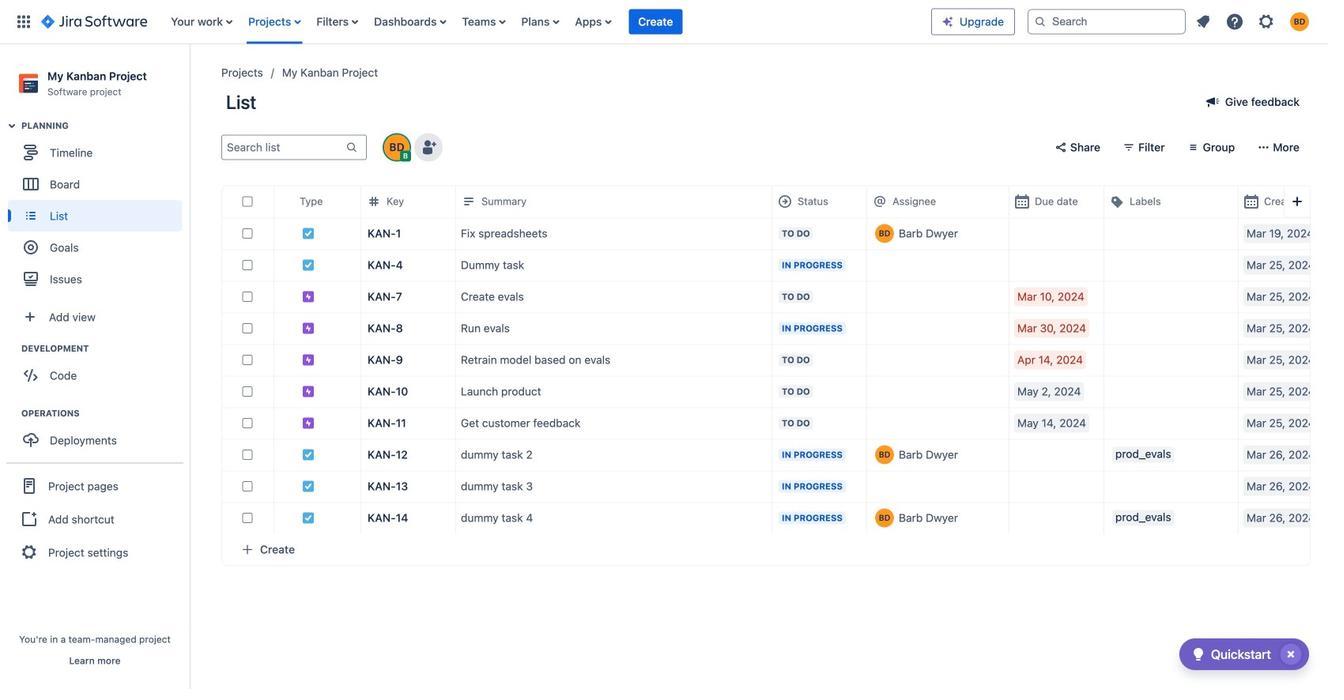 Task type: describe. For each thing, give the bounding box(es) containing it.
help image
[[1226, 12, 1245, 31]]

planning image
[[2, 116, 21, 135]]

2 epic image from the top
[[302, 385, 315, 398]]

1 epic image from the top
[[302, 290, 315, 303]]

appswitcher icon image
[[14, 12, 33, 31]]

heading for operations icon
[[21, 407, 189, 420]]

3 task image from the top
[[302, 480, 315, 493]]

0 horizontal spatial list
[[163, 0, 932, 44]]

search image
[[1035, 15, 1047, 28]]

1 horizontal spatial list
[[1190, 8, 1319, 36]]

primary element
[[9, 0, 932, 44]]

development image
[[2, 339, 21, 358]]



Task type: vqa. For each thing, say whether or not it's contained in the screenshot.
'search box'
yes



Task type: locate. For each thing, give the bounding box(es) containing it.
2 task image from the top
[[302, 512, 315, 525]]

list item
[[629, 0, 683, 44]]

0 vertical spatial task image
[[302, 227, 315, 240]]

0 vertical spatial heading
[[21, 120, 189, 132]]

dismiss quickstart image
[[1279, 642, 1304, 668]]

group for planning image
[[8, 120, 189, 300]]

group for operations icon
[[8, 407, 189, 461]]

None search field
[[1028, 9, 1186, 34]]

notifications image
[[1194, 12, 1213, 31]]

3 epic image from the top
[[302, 417, 315, 430]]

1 vertical spatial task image
[[302, 259, 315, 272]]

1 vertical spatial task image
[[302, 512, 315, 525]]

2 vertical spatial heading
[[21, 407, 189, 420]]

task image
[[302, 449, 315, 461], [302, 512, 315, 525]]

2 vertical spatial task image
[[302, 480, 315, 493]]

jira software image
[[41, 12, 147, 31], [41, 12, 147, 31]]

banner
[[0, 0, 1329, 44]]

your profile and settings image
[[1291, 12, 1310, 31]]

Search field
[[1028, 9, 1186, 34]]

group
[[8, 120, 189, 300], [8, 343, 189, 396], [8, 407, 189, 461], [6, 463, 183, 575]]

0 vertical spatial epic image
[[302, 354, 315, 366]]

1 heading from the top
[[21, 120, 189, 132]]

1 task image from the top
[[302, 227, 315, 240]]

group for development image
[[8, 343, 189, 396]]

epic image
[[302, 354, 315, 366], [302, 385, 315, 398]]

2 vertical spatial epic image
[[302, 417, 315, 430]]

heading for development image
[[21, 343, 189, 355]]

epic image
[[302, 290, 315, 303], [302, 322, 315, 335], [302, 417, 315, 430]]

settings image
[[1258, 12, 1277, 31]]

0 vertical spatial epic image
[[302, 290, 315, 303]]

sidebar navigation image
[[172, 63, 207, 95]]

heading
[[21, 120, 189, 132], [21, 343, 189, 355], [21, 407, 189, 420]]

display or create a field to show in your list view image
[[1288, 192, 1307, 211]]

1 task image from the top
[[302, 449, 315, 461]]

operations image
[[2, 404, 21, 423]]

sidebar element
[[0, 44, 190, 690]]

table
[[222, 186, 1329, 534]]

3 heading from the top
[[21, 407, 189, 420]]

2 epic image from the top
[[302, 322, 315, 335]]

2 heading from the top
[[21, 343, 189, 355]]

task image
[[302, 227, 315, 240], [302, 259, 315, 272], [302, 480, 315, 493]]

heading for planning image
[[21, 120, 189, 132]]

0 vertical spatial task image
[[302, 449, 315, 461]]

Search list text field
[[222, 136, 344, 158]]

1 vertical spatial heading
[[21, 343, 189, 355]]

goal image
[[24, 241, 38, 255]]

1 vertical spatial epic image
[[302, 322, 315, 335]]

1 epic image from the top
[[302, 354, 315, 366]]

list
[[163, 0, 932, 44], [1190, 8, 1319, 36]]

1 vertical spatial epic image
[[302, 385, 315, 398]]

2 task image from the top
[[302, 259, 315, 272]]



